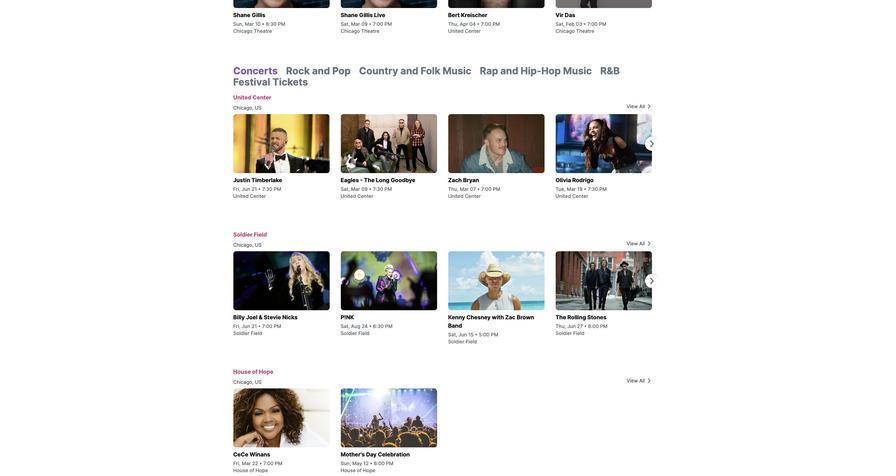 Task type: vqa. For each thing, say whether or not it's contained in the screenshot.
the Chicago inside shane gillis live sat, mar 09 • 7:00 pm chicago theatre
yes



Task type: locate. For each thing, give the bounding box(es) containing it.
rolling
[[568, 314, 586, 321]]

view all for the rolling stones
[[627, 241, 645, 246]]

of inside cece winans fri, mar 22 • 7:00 pm house of hope
[[250, 467, 254, 473]]

view all link for the rolling stones
[[583, 240, 652, 247]]

united
[[448, 28, 464, 34], [233, 94, 251, 101], [233, 193, 249, 199], [341, 193, 356, 199], [448, 193, 464, 199], [556, 193, 571, 199]]

1 21 from the top
[[252, 186, 257, 192]]

mar inside the 'shane gillis sun, mar 10 • 8:30 pm chicago theatre'
[[245, 21, 254, 27]]

2 vertical spatial chicago,
[[233, 379, 254, 385]]

fri, down the cece
[[233, 460, 241, 466]]

3 and from the left
[[501, 65, 519, 77]]

3 us from the top
[[255, 379, 262, 385]]

thu, inside the rolling stones thu, jun 27 • 8:00 pm soldier field
[[556, 323, 566, 329]]

and left pop
[[312, 65, 330, 77]]

• inside shane gillis live sat, mar 09 • 7:00 pm chicago theatre
[[369, 21, 372, 27]]

pop
[[333, 65, 351, 77]]

03
[[576, 21, 583, 27]]

pm right the 22
[[275, 460, 283, 466]]

pm inside bert kreischer thu, apr 04 • 7:00 pm united center
[[493, 21, 500, 27]]

zach bryan thu, mar 07 • 7:00 pm united center
[[448, 177, 501, 199]]

7:00 down live
[[373, 21, 383, 27]]

sun, left 10 at the left top
[[233, 21, 244, 27]]

sun, inside mother's day celebration sun, may 12 • 6:00 pm house of hope
[[341, 460, 351, 466]]

all
[[640, 103, 645, 109], [640, 241, 645, 246], [640, 378, 645, 384]]

pm inside justin timberlake fri, jun 21 • 7:30 pm united center
[[274, 186, 281, 192]]

united for bert
[[448, 28, 464, 34]]

das
[[565, 12, 576, 19]]

center down the 07
[[465, 193, 481, 199]]

7:00 inside bert kreischer thu, apr 04 • 7:00 pm united center
[[481, 21, 492, 27]]

1 vertical spatial us
[[255, 242, 262, 248]]

7:00 down stevie
[[262, 323, 273, 329]]

soldier
[[233, 231, 253, 238], [233, 330, 250, 336], [341, 330, 357, 336], [556, 330, 572, 336], [448, 339, 465, 345]]

1 7:30 from the left
[[262, 186, 273, 192]]

1 horizontal spatial chicago
[[341, 28, 360, 34]]

pm down live
[[385, 21, 392, 27]]

1 us from the top
[[255, 105, 262, 111]]

field
[[254, 231, 267, 238], [251, 330, 262, 336], [359, 330, 370, 336], [574, 330, 585, 336], [466, 339, 477, 345]]

chicago, us
[[233, 105, 262, 111], [233, 242, 262, 248], [233, 379, 262, 385]]

view all link
[[583, 103, 652, 110], [583, 240, 652, 247], [583, 377, 652, 384]]

gillis
[[252, 12, 266, 19], [359, 12, 373, 19]]

1 shane from the left
[[233, 12, 251, 19]]

1 horizontal spatial and
[[401, 65, 419, 77]]

2 21 from the top
[[252, 323, 257, 329]]

chicago inside the 'shane gillis sun, mar 10 • 8:30 pm chicago theatre'
[[233, 28, 253, 34]]

pm right 8:30
[[278, 21, 286, 27]]

7:30 for justin timberlake
[[262, 186, 273, 192]]

1 horizontal spatial shane
[[341, 12, 358, 19]]

goodbye
[[391, 177, 416, 184]]

3 theatre from the left
[[577, 28, 595, 34]]

1 vertical spatial all
[[640, 241, 645, 246]]

pm inside shane gillis live sat, mar 09 • 7:00 pm chicago theatre
[[385, 21, 392, 27]]

2 vertical spatial view
[[627, 378, 638, 384]]

1 horizontal spatial 7:30
[[373, 186, 383, 192]]

2 vertical spatial thu,
[[556, 323, 566, 329]]

pm right 8:00
[[601, 323, 608, 329]]

2 view from the top
[[627, 241, 638, 246]]

0 vertical spatial the
[[364, 177, 375, 184]]

view for the rolling stones
[[627, 241, 638, 246]]

0 vertical spatial thu,
[[448, 21, 459, 27]]

pm
[[278, 21, 286, 27], [385, 21, 392, 27], [493, 21, 500, 27], [599, 21, 607, 27], [274, 186, 281, 192], [385, 186, 392, 192], [493, 186, 501, 192], [600, 186, 607, 192], [274, 323, 281, 329], [385, 323, 393, 329], [601, 323, 608, 329], [491, 332, 499, 338], [275, 460, 283, 466], [386, 460, 394, 466]]

7:00 for zach bryan
[[482, 186, 492, 192]]

7:00 right 03
[[588, 21, 598, 27]]

hip-
[[521, 65, 542, 77]]

tue,
[[556, 186, 566, 192]]

shane gillis sun, mar 10 • 8:30 pm chicago theatre
[[233, 12, 286, 34]]

pm inside the 'shane gillis sun, mar 10 • 8:30 pm chicago theatre'
[[278, 21, 286, 27]]

kreischer
[[461, 12, 488, 19]]

united inside justin timberlake fri, jun 21 • 7:30 pm united center
[[233, 193, 249, 199]]

united down justin
[[233, 193, 249, 199]]

1 horizontal spatial gillis
[[359, 12, 373, 19]]

r&b festival tickets
[[233, 65, 620, 88]]

jun left 27 on the bottom right of page
[[568, 323, 576, 329]]

house
[[233, 368, 251, 375], [233, 467, 248, 473], [341, 467, 356, 473]]

1 chicago, from the top
[[233, 105, 254, 111]]

3 chicago from the left
[[556, 28, 575, 34]]

jun down joel on the left bottom of the page
[[242, 323, 250, 329]]

2 theatre from the left
[[361, 28, 380, 34]]

2 chicago, us from the top
[[233, 242, 262, 248]]

center down the -
[[358, 193, 374, 199]]

0 horizontal spatial and
[[312, 65, 330, 77]]

7:00 for bert kreischer
[[481, 21, 492, 27]]

1 view all from the top
[[627, 103, 645, 109]]

the left rolling
[[556, 314, 567, 321]]

united inside zach bryan thu, mar 07 • 7:00 pm united center
[[448, 193, 464, 199]]

09 inside shane gillis live sat, mar 09 • 7:00 pm chicago theatre
[[362, 21, 368, 27]]

gillis inside shane gillis live sat, mar 09 • 7:00 pm chicago theatre
[[359, 12, 373, 19]]

vir
[[556, 12, 564, 19]]

pm inside mother's day celebration sun, may 12 • 6:00 pm house of hope
[[386, 460, 394, 466]]

21 down joel on the left bottom of the page
[[252, 323, 257, 329]]

theatre down 10 at the left top
[[254, 28, 272, 34]]

chicago, us down soldier field at the left of page
[[233, 242, 262, 248]]

chicago,
[[233, 105, 254, 111], [233, 242, 254, 248], [233, 379, 254, 385]]

united down apr
[[448, 28, 464, 34]]

7:00
[[373, 21, 383, 27], [481, 21, 492, 27], [588, 21, 598, 27], [482, 186, 492, 192], [262, 323, 273, 329], [263, 460, 274, 466]]

1 vertical spatial sun,
[[341, 460, 351, 466]]

field inside kenny chesney with zac brown band sat, jun 15 • 5:00 pm soldier field
[[466, 339, 477, 345]]

• inside the 'shane gillis sun, mar 10 • 8:30 pm chicago theatre'
[[262, 21, 265, 27]]

theatre inside vir das sat, feb 03 • 7:00 pm chicago theatre
[[577, 28, 595, 34]]

7:30
[[262, 186, 273, 192], [373, 186, 383, 192], [588, 186, 599, 192]]

united inside eagles - the long goodbye sat, mar 09 • 7:30 pm united center
[[341, 193, 356, 199]]

2 horizontal spatial 7:30
[[588, 186, 599, 192]]

chicago, us for united
[[233, 105, 262, 111]]

mar inside zach bryan thu, mar 07 • 7:00 pm united center
[[460, 186, 469, 192]]

1 vertical spatial chicago,
[[233, 242, 254, 248]]

1 theatre from the left
[[254, 28, 272, 34]]

7:00 down winans
[[263, 460, 274, 466]]

1 vertical spatial view
[[627, 241, 638, 246]]

7:00 inside cece winans fri, mar 22 • 7:00 pm house of hope
[[263, 460, 274, 466]]

music right hop
[[563, 65, 592, 77]]

7:30 down long
[[373, 186, 383, 192]]

3 view from the top
[[627, 378, 638, 384]]

7:30 inside justin timberlake fri, jun 21 • 7:30 pm united center
[[262, 186, 273, 192]]

1 chicago from the left
[[233, 28, 253, 34]]

2 all from the top
[[640, 241, 645, 246]]

• inside the rolling stones thu, jun 27 • 8:00 pm soldier field
[[585, 323, 587, 329]]

21 inside billy joel & stevie nicks fri, jun 21 • 7:00 pm soldier field
[[252, 323, 257, 329]]

• inside vir das sat, feb 03 • 7:00 pm chicago theatre
[[584, 21, 586, 27]]

apr
[[460, 21, 468, 27]]

fri, inside justin timberlake fri, jun 21 • 7:30 pm united center
[[233, 186, 241, 192]]

theatre down live
[[361, 28, 380, 34]]

3 7:30 from the left
[[588, 186, 599, 192]]

1 vertical spatial chicago, us
[[233, 242, 262, 248]]

2 horizontal spatial chicago
[[556, 28, 575, 34]]

0 horizontal spatial sun,
[[233, 21, 244, 27]]

fri, down billy
[[233, 323, 241, 329]]

1 view all link from the top
[[583, 103, 652, 110]]

1 vertical spatial view all
[[627, 241, 645, 246]]

2 vertical spatial view all
[[627, 378, 645, 384]]

fri, for justin
[[233, 186, 241, 192]]

thu, down "zach"
[[448, 186, 459, 192]]

1 view from the top
[[627, 103, 638, 109]]

0 vertical spatial all
[[640, 103, 645, 109]]

0 vertical spatial 21
[[252, 186, 257, 192]]

thu, down bert
[[448, 21, 459, 27]]

•
[[262, 21, 265, 27], [369, 21, 372, 27], [477, 21, 480, 27], [584, 21, 586, 27], [258, 186, 261, 192], [369, 186, 372, 192], [478, 186, 480, 192], [584, 186, 587, 192], [258, 323, 261, 329], [369, 323, 372, 329], [585, 323, 587, 329], [475, 332, 478, 338], [260, 460, 262, 466], [370, 460, 373, 466]]

sat,
[[341, 21, 350, 27], [556, 21, 565, 27], [341, 186, 350, 192], [341, 323, 350, 329], [448, 332, 458, 338]]

pm inside p!nk sat, aug 24 • 6:30 pm soldier field
[[385, 323, 393, 329]]

center down 04
[[465, 28, 481, 34]]

chicago, us for soldier
[[233, 242, 262, 248]]

3 view all link from the top
[[583, 377, 652, 384]]

thu, inside bert kreischer thu, apr 04 • 7:00 pm united center
[[448, 21, 459, 27]]

center down 19
[[573, 193, 589, 199]]

2 vertical spatial chicago, us
[[233, 379, 262, 385]]

chicago, us down united center
[[233, 105, 262, 111]]

soldier inside kenny chesney with zac brown band sat, jun 15 • 5:00 pm soldier field
[[448, 339, 465, 345]]

theatre
[[254, 28, 272, 34], [361, 28, 380, 34], [577, 28, 595, 34]]

2 view all from the top
[[627, 241, 645, 246]]

gillis up 10 at the left top
[[252, 12, 266, 19]]

0 vertical spatial view
[[627, 103, 638, 109]]

1 gillis from the left
[[252, 12, 266, 19]]

pm inside eagles - the long goodbye sat, mar 09 • 7:30 pm united center
[[385, 186, 392, 192]]

shane inside the 'shane gillis sun, mar 10 • 8:30 pm chicago theatre'
[[233, 12, 251, 19]]

chicago
[[233, 28, 253, 34], [341, 28, 360, 34], [556, 28, 575, 34]]

hope
[[259, 368, 274, 375], [256, 467, 268, 473], [363, 467, 376, 473]]

7:00 right the 07
[[482, 186, 492, 192]]

zac
[[506, 314, 516, 321]]

eagles
[[341, 177, 359, 184]]

sun, down mother's
[[341, 460, 351, 466]]

2 vertical spatial fri,
[[233, 460, 241, 466]]

pm right 03
[[599, 21, 607, 27]]

2 vertical spatial all
[[640, 378, 645, 384]]

• inside zach bryan thu, mar 07 • 7:00 pm united center
[[478, 186, 480, 192]]

1 vertical spatial thu,
[[448, 186, 459, 192]]

chicago, for house
[[233, 379, 254, 385]]

1 all from the top
[[640, 103, 645, 109]]

21
[[252, 186, 257, 192], [252, 323, 257, 329]]

music
[[443, 65, 472, 77], [563, 65, 592, 77]]

theatre down 03
[[577, 28, 595, 34]]

cece winans fri, mar 22 • 7:00 pm house of hope
[[233, 451, 283, 473]]

1 vertical spatial the
[[556, 314, 567, 321]]

2 horizontal spatial and
[[501, 65, 519, 77]]

shane inside shane gillis live sat, mar 09 • 7:00 pm chicago theatre
[[341, 12, 358, 19]]

united down "zach"
[[448, 193, 464, 199]]

2 horizontal spatial theatre
[[577, 28, 595, 34]]

7:00 inside vir das sat, feb 03 • 7:00 pm chicago theatre
[[588, 21, 598, 27]]

1 vertical spatial 09
[[362, 186, 368, 192]]

2 vertical spatial us
[[255, 379, 262, 385]]

the right the -
[[364, 177, 375, 184]]

2 7:30 from the left
[[373, 186, 383, 192]]

09
[[362, 21, 368, 27], [362, 186, 368, 192]]

mar inside olivia rodrigo tue, mar 19 • 7:30 pm united center
[[567, 186, 576, 192]]

theatre inside the 'shane gillis sun, mar 10 • 8:30 pm chicago theatre'
[[254, 28, 272, 34]]

1 horizontal spatial sun,
[[341, 460, 351, 466]]

15
[[469, 332, 474, 338]]

view for olivia rodrigo
[[627, 103, 638, 109]]

united down tue,
[[556, 193, 571, 199]]

04
[[470, 21, 476, 27]]

0 vertical spatial us
[[255, 105, 262, 111]]

1 horizontal spatial music
[[563, 65, 592, 77]]

2 gillis from the left
[[359, 12, 373, 19]]

7:30 for olivia rodrigo
[[588, 186, 599, 192]]

thu,
[[448, 21, 459, 27], [448, 186, 459, 192], [556, 323, 566, 329]]

day
[[366, 451, 377, 458]]

jun down justin
[[242, 186, 250, 192]]

p!nk sat, aug 24 • 6:30 pm soldier field
[[341, 314, 393, 336]]

0 horizontal spatial gillis
[[252, 12, 266, 19]]

2 shane from the left
[[341, 12, 358, 19]]

chesney
[[467, 314, 491, 321]]

1 and from the left
[[312, 65, 330, 77]]

united for justin
[[233, 193, 249, 199]]

1 horizontal spatial the
[[556, 314, 567, 321]]

7:30 inside olivia rodrigo tue, mar 19 • 7:30 pm united center
[[588, 186, 599, 192]]

center for justin
[[250, 193, 266, 199]]

live
[[374, 12, 386, 19]]

1 vertical spatial 21
[[252, 323, 257, 329]]

sat, inside vir das sat, feb 03 • 7:00 pm chicago theatre
[[556, 21, 565, 27]]

0 horizontal spatial shane
[[233, 12, 251, 19]]

fri, inside cece winans fri, mar 22 • 7:00 pm house of hope
[[233, 460, 241, 466]]

us down united center
[[255, 105, 262, 111]]

0 horizontal spatial the
[[364, 177, 375, 184]]

chicago, down house of hope
[[233, 379, 254, 385]]

house inside cece winans fri, mar 22 • 7:00 pm house of hope
[[233, 467, 248, 473]]

pm right 19
[[600, 186, 607, 192]]

7:30 down "timberlake"
[[262, 186, 273, 192]]

jun inside billy joel & stevie nicks fri, jun 21 • 7:00 pm soldier field
[[242, 323, 250, 329]]

jun left 15
[[459, 332, 467, 338]]

7:30 right 19
[[588, 186, 599, 192]]

1 vertical spatial fri,
[[233, 323, 241, 329]]

1 fri, from the top
[[233, 186, 241, 192]]

1 horizontal spatial theatre
[[361, 28, 380, 34]]

pm down "timberlake"
[[274, 186, 281, 192]]

pm right 6:30 at the left of the page
[[385, 323, 393, 329]]

5:00
[[479, 332, 490, 338]]

kenny
[[448, 314, 466, 321]]

celebration
[[378, 451, 410, 458]]

of
[[252, 368, 258, 375], [250, 467, 254, 473], [357, 467, 362, 473]]

center inside justin timberlake fri, jun 21 • 7:30 pm united center
[[250, 193, 266, 199]]

1 09 from the top
[[362, 21, 368, 27]]

pm inside vir das sat, feb 03 • 7:00 pm chicago theatre
[[599, 21, 607, 27]]

chicago, down soldier field at the left of page
[[233, 242, 254, 248]]

0 horizontal spatial theatre
[[254, 28, 272, 34]]

2 vertical spatial view all link
[[583, 377, 652, 384]]

center inside zach bryan thu, mar 07 • 7:00 pm united center
[[465, 193, 481, 199]]

sat, inside p!nk sat, aug 24 • 6:30 pm soldier field
[[341, 323, 350, 329]]

0 horizontal spatial chicago
[[233, 28, 253, 34]]

0 vertical spatial chicago, us
[[233, 105, 262, 111]]

fri, down justin
[[233, 186, 241, 192]]

0 horizontal spatial 7:30
[[262, 186, 273, 192]]

country and folk music
[[359, 65, 472, 77]]

7:00 inside zach bryan thu, mar 07 • 7:00 pm united center
[[482, 186, 492, 192]]

2 us from the top
[[255, 242, 262, 248]]

center for olivia
[[573, 193, 589, 199]]

center inside bert kreischer thu, apr 04 • 7:00 pm united center
[[465, 28, 481, 34]]

7:00 for vir das
[[588, 21, 598, 27]]

0 vertical spatial view all
[[627, 103, 645, 109]]

soldier inside the rolling stones thu, jun 27 • 8:00 pm soldier field
[[556, 330, 572, 336]]

rap and hip-hop music
[[480, 65, 592, 77]]

2 chicago, from the top
[[233, 242, 254, 248]]

2 music from the left
[[563, 65, 592, 77]]

us down house of hope
[[255, 379, 262, 385]]

united center
[[233, 94, 272, 101]]

pm right the 07
[[493, 186, 501, 192]]

olivia rodrigo tue, mar 19 • 7:30 pm united center
[[556, 177, 607, 199]]

center
[[465, 28, 481, 34], [253, 94, 272, 101], [250, 193, 266, 199], [358, 193, 374, 199], [465, 193, 481, 199], [573, 193, 589, 199]]

pm down long
[[385, 186, 392, 192]]

21 inside justin timberlake fri, jun 21 • 7:30 pm united center
[[252, 186, 257, 192]]

thu, inside zach bryan thu, mar 07 • 7:00 pm united center
[[448, 186, 459, 192]]

chicago inside vir das sat, feb 03 • 7:00 pm chicago theatre
[[556, 28, 575, 34]]

pm right 04
[[493, 21, 500, 27]]

thu, for zach
[[448, 186, 459, 192]]

mar inside cece winans fri, mar 22 • 7:00 pm house of hope
[[242, 460, 251, 466]]

2 09 from the top
[[362, 186, 368, 192]]

27
[[577, 323, 583, 329]]

pm down celebration
[[386, 460, 394, 466]]

fri,
[[233, 186, 241, 192], [233, 323, 241, 329], [233, 460, 241, 466]]

center down festival
[[253, 94, 272, 101]]

pm right the 5:00 at the bottom
[[491, 332, 499, 338]]

view
[[627, 103, 638, 109], [627, 241, 638, 246], [627, 378, 638, 384]]

gillis left live
[[359, 12, 373, 19]]

• inside bert kreischer thu, apr 04 • 7:00 pm united center
[[477, 21, 480, 27]]

jun
[[242, 186, 250, 192], [242, 323, 250, 329], [568, 323, 576, 329], [459, 332, 467, 338]]

music right folk
[[443, 65, 472, 77]]

united inside olivia rodrigo tue, mar 19 • 7:30 pm united center
[[556, 193, 571, 199]]

0 horizontal spatial music
[[443, 65, 472, 77]]

• inside justin timberlake fri, jun 21 • 7:30 pm united center
[[258, 186, 261, 192]]

21 down "timberlake"
[[252, 186, 257, 192]]

bryan
[[463, 177, 479, 184]]

0 vertical spatial sun,
[[233, 21, 244, 27]]

thu, left 27 on the bottom right of page
[[556, 323, 566, 329]]

• inside mother's day celebration sun, may 12 • 6:00 pm house of hope
[[370, 460, 373, 466]]

0 vertical spatial chicago,
[[233, 105, 254, 111]]

gillis inside the 'shane gillis sun, mar 10 • 8:30 pm chicago theatre'
[[252, 12, 266, 19]]

22
[[252, 460, 258, 466]]

pm down stevie
[[274, 323, 281, 329]]

theatre inside shane gillis live sat, mar 09 • 7:00 pm chicago theatre
[[361, 28, 380, 34]]

bert
[[448, 12, 460, 19]]

eagles - the long goodbye sat, mar 09 • 7:30 pm united center
[[341, 177, 416, 199]]

us down soldier field at the left of page
[[255, 242, 262, 248]]

sat, inside eagles - the long goodbye sat, mar 09 • 7:30 pm united center
[[341, 186, 350, 192]]

band
[[448, 322, 462, 329]]

soldier inside p!nk sat, aug 24 • 6:30 pm soldier field
[[341, 330, 357, 336]]

united down eagles
[[341, 193, 356, 199]]

and left folk
[[401, 65, 419, 77]]

1 vertical spatial view all link
[[583, 240, 652, 247]]

7:00 right 04
[[481, 21, 492, 27]]

• inside billy joel & stevie nicks fri, jun 21 • 7:00 pm soldier field
[[258, 323, 261, 329]]

0 vertical spatial 09
[[362, 21, 368, 27]]

0 vertical spatial fri,
[[233, 186, 241, 192]]

center inside olivia rodrigo tue, mar 19 • 7:30 pm united center
[[573, 193, 589, 199]]

chicago, us down house of hope
[[233, 379, 262, 385]]

us
[[255, 105, 262, 111], [255, 242, 262, 248], [255, 379, 262, 385]]

jun inside justin timberlake fri, jun 21 • 7:30 pm united center
[[242, 186, 250, 192]]

3 chicago, us from the top
[[233, 379, 262, 385]]

2 and from the left
[[401, 65, 419, 77]]

zach
[[448, 177, 462, 184]]

7:00 inside billy joel & stevie nicks fri, jun 21 • 7:00 pm soldier field
[[262, 323, 273, 329]]

center down "timberlake"
[[250, 193, 266, 199]]

2 view all link from the top
[[583, 240, 652, 247]]

0 vertical spatial view all link
[[583, 103, 652, 110]]

2 fri, from the top
[[233, 323, 241, 329]]

stevie
[[264, 314, 281, 321]]

mar
[[245, 21, 254, 27], [351, 21, 360, 27], [351, 186, 360, 192], [460, 186, 469, 192], [567, 186, 576, 192], [242, 460, 251, 466]]

united inside bert kreischer thu, apr 04 • 7:00 pm united center
[[448, 28, 464, 34]]

3 chicago, from the top
[[233, 379, 254, 385]]

field inside billy joel & stevie nicks fri, jun 21 • 7:00 pm soldier field
[[251, 330, 262, 336]]

1 chicago, us from the top
[[233, 105, 262, 111]]

theatre for shane gillis
[[254, 28, 272, 34]]

3 fri, from the top
[[233, 460, 241, 466]]

chicago, down united center
[[233, 105, 254, 111]]

2 chicago from the left
[[341, 28, 360, 34]]

soldier field
[[233, 231, 267, 238]]

and for pop
[[312, 65, 330, 77]]

vir das sat, feb 03 • 7:00 pm chicago theatre
[[556, 12, 607, 34]]

and right rap
[[501, 65, 519, 77]]

hope inside mother's day celebration sun, may 12 • 6:00 pm house of hope
[[363, 467, 376, 473]]



Task type: describe. For each thing, give the bounding box(es) containing it.
tickets
[[273, 76, 308, 88]]

brown
[[517, 314, 535, 321]]

6:00
[[374, 460, 385, 466]]

chicago, for soldier
[[233, 242, 254, 248]]

us for center
[[255, 105, 262, 111]]

pm inside olivia rodrigo tue, mar 19 • 7:30 pm united center
[[600, 186, 607, 192]]

pm inside zach bryan thu, mar 07 • 7:00 pm united center
[[493, 186, 501, 192]]

chicago inside shane gillis live sat, mar 09 • 7:00 pm chicago theatre
[[341, 28, 360, 34]]

mar inside shane gillis live sat, mar 09 • 7:00 pm chicago theatre
[[351, 21, 360, 27]]

us for field
[[255, 242, 262, 248]]

may
[[353, 460, 362, 466]]

hope inside cece winans fri, mar 22 • 7:00 pm house of hope
[[256, 467, 268, 473]]

chicago for shane
[[233, 28, 253, 34]]

the rolling stones thu, jun 27 • 8:00 pm soldier field
[[556, 314, 608, 336]]

8:00
[[588, 323, 599, 329]]

united for zach
[[448, 193, 464, 199]]

p!nk
[[341, 314, 354, 321]]

19
[[578, 186, 583, 192]]

3 view all from the top
[[627, 378, 645, 384]]

theatre for vir das
[[577, 28, 595, 34]]

of inside mother's day celebration sun, may 12 • 6:00 pm house of hope
[[357, 467, 362, 473]]

united for olivia
[[556, 193, 571, 199]]

field inside the rolling stones thu, jun 27 • 8:00 pm soldier field
[[574, 330, 585, 336]]

sat, inside shane gillis live sat, mar 09 • 7:00 pm chicago theatre
[[341, 21, 350, 27]]

rock
[[286, 65, 310, 77]]

pm inside the rolling stones thu, jun 27 • 8:00 pm soldier field
[[601, 323, 608, 329]]

with
[[492, 314, 504, 321]]

field inside p!nk sat, aug 24 • 6:30 pm soldier field
[[359, 330, 370, 336]]

mother's day celebration sun, may 12 • 6:00 pm house of hope
[[341, 451, 410, 473]]

billy joel & stevie nicks fri, jun 21 • 7:00 pm soldier field
[[233, 314, 298, 336]]

7:30 inside eagles - the long goodbye sat, mar 09 • 7:30 pm united center
[[373, 186, 383, 192]]

jun inside the rolling stones thu, jun 27 • 8:00 pm soldier field
[[568, 323, 576, 329]]

24
[[362, 323, 368, 329]]

us for of
[[255, 379, 262, 385]]

center for zach
[[465, 193, 481, 199]]

aug
[[351, 323, 361, 329]]

center for bert
[[465, 28, 481, 34]]

• inside cece winans fri, mar 22 • 7:00 pm house of hope
[[260, 460, 262, 466]]

rodrigo
[[573, 177, 594, 184]]

shane for shane gillis
[[233, 12, 251, 19]]

and for folk
[[401, 65, 419, 77]]

mar for olivia rodrigo
[[567, 186, 576, 192]]

-
[[360, 177, 363, 184]]

shane gillis live sat, mar 09 • 7:00 pm chicago theatre
[[341, 12, 392, 34]]

billy
[[233, 314, 245, 321]]

view all for olivia rodrigo
[[627, 103, 645, 109]]

united down festival
[[233, 94, 251, 101]]

concerts
[[233, 65, 278, 77]]

country
[[359, 65, 399, 77]]

chicago, us for house
[[233, 379, 262, 385]]

stones
[[588, 314, 607, 321]]

long
[[376, 177, 390, 184]]

view all link for olivia rodrigo
[[583, 103, 652, 110]]

feb
[[566, 21, 575, 27]]

pm inside billy joel & stevie nicks fri, jun 21 • 7:00 pm soldier field
[[274, 323, 281, 329]]

mar for cece winans
[[242, 460, 251, 466]]

gillis for sun,
[[252, 12, 266, 19]]

joel
[[246, 314, 258, 321]]

• inside p!nk sat, aug 24 • 6:30 pm soldier field
[[369, 323, 372, 329]]

12
[[364, 460, 369, 466]]

thu, for bert
[[448, 21, 459, 27]]

cece
[[233, 451, 248, 458]]

the inside eagles - the long goodbye sat, mar 09 • 7:30 pm united center
[[364, 177, 375, 184]]

house of hope
[[233, 368, 274, 375]]

gillis for live
[[359, 12, 373, 19]]

3 all from the top
[[640, 378, 645, 384]]

1 music from the left
[[443, 65, 472, 77]]

the inside the rolling stones thu, jun 27 • 8:00 pm soldier field
[[556, 314, 567, 321]]

mar inside eagles - the long goodbye sat, mar 09 • 7:30 pm united center
[[351, 186, 360, 192]]

sun, inside the 'shane gillis sun, mar 10 • 8:30 pm chicago theatre'
[[233, 21, 244, 27]]

soldier inside billy joel & stevie nicks fri, jun 21 • 7:00 pm soldier field
[[233, 330, 250, 336]]

shane for shane gillis live
[[341, 12, 358, 19]]

mar for shane gillis
[[245, 21, 254, 27]]

justin timberlake fri, jun 21 • 7:30 pm united center
[[233, 177, 282, 199]]

folk
[[421, 65, 441, 77]]

timberlake
[[252, 177, 282, 184]]

10
[[255, 21, 261, 27]]

nicks
[[283, 314, 298, 321]]

chicago, for united
[[233, 105, 254, 111]]

olivia
[[556, 177, 571, 184]]

6:30
[[373, 323, 384, 329]]

7:00 for cece winans
[[263, 460, 274, 466]]

chicago for vir
[[556, 28, 575, 34]]

justin
[[233, 177, 250, 184]]

• inside eagles - the long goodbye sat, mar 09 • 7:30 pm united center
[[369, 186, 372, 192]]

mar for zach bryan
[[460, 186, 469, 192]]

rap
[[480, 65, 499, 77]]

pm inside kenny chesney with zac brown band sat, jun 15 • 5:00 pm soldier field
[[491, 332, 499, 338]]

09 inside eagles - the long goodbye sat, mar 09 • 7:30 pm united center
[[362, 186, 368, 192]]

center inside eagles - the long goodbye sat, mar 09 • 7:30 pm united center
[[358, 193, 374, 199]]

winans
[[250, 451, 270, 458]]

bert kreischer thu, apr 04 • 7:00 pm united center
[[448, 12, 500, 34]]

fri, inside billy joel & stevie nicks fri, jun 21 • 7:00 pm soldier field
[[233, 323, 241, 329]]

house inside mother's day celebration sun, may 12 • 6:00 pm house of hope
[[341, 467, 356, 473]]

kenny chesney with zac brown band sat, jun 15 • 5:00 pm soldier field
[[448, 314, 535, 345]]

fri, for cece
[[233, 460, 241, 466]]

all for olivia rodrigo
[[640, 103, 645, 109]]

7:00 inside shane gillis live sat, mar 09 • 7:00 pm chicago theatre
[[373, 21, 383, 27]]

8:30
[[266, 21, 277, 27]]

mother's
[[341, 451, 365, 458]]

• inside kenny chesney with zac brown band sat, jun 15 • 5:00 pm soldier field
[[475, 332, 478, 338]]

pm inside cece winans fri, mar 22 • 7:00 pm house of hope
[[275, 460, 283, 466]]

hop
[[542, 65, 561, 77]]

festival
[[233, 76, 270, 88]]

all for the rolling stones
[[640, 241, 645, 246]]

&
[[259, 314, 263, 321]]

• inside olivia rodrigo tue, mar 19 • 7:30 pm united center
[[584, 186, 587, 192]]

sat, inside kenny chesney with zac brown band sat, jun 15 • 5:00 pm soldier field
[[448, 332, 458, 338]]

07
[[470, 186, 476, 192]]

r&b
[[601, 65, 620, 77]]

jun inside kenny chesney with zac brown band sat, jun 15 • 5:00 pm soldier field
[[459, 332, 467, 338]]

rock and pop
[[286, 65, 351, 77]]

and for hip-
[[501, 65, 519, 77]]



